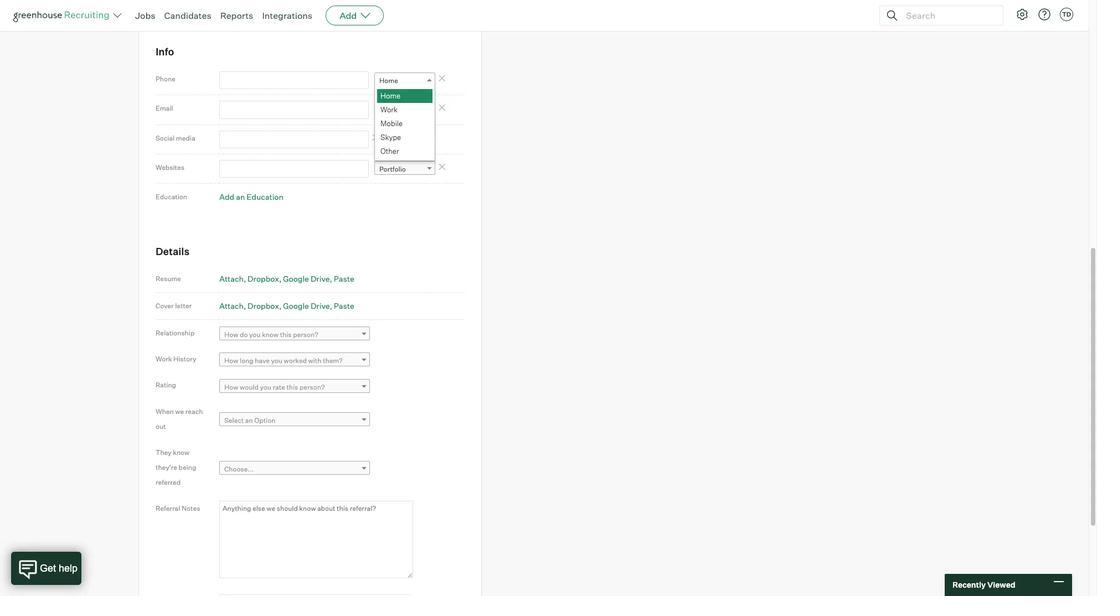 Task type: locate. For each thing, give the bounding box(es) containing it.
1 vertical spatial drive
[[311, 301, 330, 311]]

1 vertical spatial attach link
[[219, 301, 246, 311]]

paste link
[[334, 274, 354, 284], [334, 301, 354, 311]]

1 vertical spatial person?
[[300, 383, 325, 391]]

websites
[[156, 163, 184, 172]]

paste
[[334, 274, 354, 284], [334, 301, 354, 311]]

work left history
[[156, 355, 172, 363]]

know up being
[[173, 448, 190, 457]]

1 vertical spatial paste link
[[334, 301, 354, 311]]

they
[[156, 448, 172, 457]]

2 vertical spatial how
[[224, 383, 238, 391]]

1 vertical spatial you
[[271, 357, 282, 365]]

you
[[249, 331, 261, 339], [271, 357, 282, 365], [260, 383, 271, 391]]

notes
[[182, 504, 200, 513]]

1 vertical spatial add
[[219, 192, 234, 202]]

0 vertical spatial add
[[340, 10, 357, 21]]

we
[[175, 407, 184, 416]]

0 vertical spatial attach link
[[219, 274, 246, 284]]

do
[[240, 331, 248, 339]]

social
[[156, 134, 175, 142]]

* = required
[[156, 9, 194, 18]]

this for know
[[280, 331, 292, 339]]

0 vertical spatial you
[[249, 331, 261, 339]]

add
[[340, 10, 357, 21], [219, 192, 234, 202]]

education
[[247, 192, 284, 202], [156, 193, 187, 201]]

work up mobile
[[381, 105, 398, 114]]

1 dropbox from the top
[[248, 274, 279, 284]]

integrations
[[262, 10, 313, 21]]

2 attach dropbox google drive paste from the top
[[219, 301, 354, 311]]

1 paste link from the top
[[334, 274, 354, 284]]

1 how from the top
[[224, 331, 238, 339]]

person? inside how would you rate this person? link
[[300, 383, 325, 391]]

you left rate
[[260, 383, 271, 391]]

add an education
[[219, 192, 284, 202]]

1 vertical spatial this
[[287, 383, 298, 391]]

required
[[166, 9, 194, 18]]

1 attach from the top
[[219, 274, 244, 284]]

0 horizontal spatial education
[[156, 193, 187, 201]]

work
[[381, 105, 398, 114], [156, 355, 172, 363]]

1 attach link from the top
[[219, 274, 246, 284]]

1 google from the top
[[283, 274, 309, 284]]

1 vertical spatial google drive link
[[283, 301, 332, 311]]

0 vertical spatial how
[[224, 331, 238, 339]]

being
[[179, 463, 196, 472]]

1 horizontal spatial add
[[340, 10, 357, 21]]

an for add
[[236, 192, 245, 202]]

how for how do you know this person?
[[224, 331, 238, 339]]

recently
[[953, 581, 986, 590]]

integrations link
[[262, 10, 313, 21]]

how would you rate this person? link
[[219, 379, 370, 395]]

home for home
[[379, 76, 398, 85]]

greenhouse recruiting image
[[13, 9, 113, 22]]

0 vertical spatial work
[[381, 105, 398, 114]]

with
[[308, 357, 322, 365]]

attach
[[219, 274, 244, 284], [219, 301, 244, 311]]

1 vertical spatial google
[[283, 301, 309, 311]]

td button
[[1060, 8, 1074, 21]]

this
[[280, 331, 292, 339], [287, 383, 298, 391]]

this right rate
[[287, 383, 298, 391]]

choose...
[[224, 465, 254, 473]]

2 google from the top
[[283, 301, 309, 311]]

add for add
[[340, 10, 357, 21]]

reports
[[220, 10, 253, 21]]

1 horizontal spatial know
[[262, 331, 279, 339]]

how do you know this person? link
[[219, 327, 370, 343]]

0 vertical spatial attach dropbox google drive paste
[[219, 274, 354, 284]]

how for how would you rate this person?
[[224, 383, 238, 391]]

3 how from the top
[[224, 383, 238, 391]]

0 vertical spatial paste
[[334, 274, 354, 284]]

1 vertical spatial home
[[381, 91, 401, 100]]

0 vertical spatial google drive link
[[283, 274, 332, 284]]

1 vertical spatial dropbox link
[[248, 301, 282, 311]]

2 how from the top
[[224, 357, 238, 365]]

0 vertical spatial home
[[379, 76, 398, 85]]

reports link
[[220, 10, 253, 21]]

how long have you worked with them? link
[[219, 353, 370, 369]]

how left would
[[224, 383, 238, 391]]

1 horizontal spatial work
[[381, 105, 398, 114]]

letter
[[175, 302, 192, 310]]

person? up with
[[293, 331, 318, 339]]

1 vertical spatial dropbox
[[248, 301, 279, 311]]

resume
[[156, 275, 181, 283]]

*
[[156, 9, 158, 18]]

would
[[240, 383, 259, 391]]

1 vertical spatial work
[[156, 355, 172, 363]]

other
[[381, 147, 399, 156]]

you right do
[[249, 331, 261, 339]]

0 horizontal spatial know
[[173, 448, 190, 457]]

2 attach from the top
[[219, 301, 244, 311]]

person?
[[293, 331, 318, 339], [300, 383, 325, 391]]

dropbox link for resume
[[248, 274, 282, 284]]

0 vertical spatial attach
[[219, 274, 244, 284]]

skype
[[381, 133, 401, 142]]

0 vertical spatial drive
[[311, 274, 330, 284]]

home inside 'home work mobile skype other'
[[381, 91, 401, 100]]

attach dropbox google drive paste
[[219, 274, 354, 284], [219, 301, 354, 311]]

they're
[[156, 463, 177, 472]]

mobile
[[381, 119, 403, 128]]

cover letter
[[156, 302, 192, 310]]

0 vertical spatial this
[[280, 331, 292, 339]]

0 horizontal spatial work
[[156, 355, 172, 363]]

google
[[283, 274, 309, 284], [283, 301, 309, 311]]

2 attach link from the top
[[219, 301, 246, 311]]

google drive link for cover letter
[[283, 301, 332, 311]]

them?
[[323, 357, 343, 365]]

1 vertical spatial how
[[224, 357, 238, 365]]

home
[[379, 76, 398, 85], [381, 91, 401, 100]]

google drive link
[[283, 274, 332, 284], [283, 301, 332, 311]]

add for add an education
[[219, 192, 234, 202]]

2 paste link from the top
[[334, 301, 354, 311]]

0 vertical spatial person?
[[293, 331, 318, 339]]

jobs
[[135, 10, 155, 21]]

know right do
[[262, 331, 279, 339]]

0 vertical spatial google
[[283, 274, 309, 284]]

0 vertical spatial know
[[262, 331, 279, 339]]

how left do
[[224, 331, 238, 339]]

0 horizontal spatial add
[[219, 192, 234, 202]]

phone
[[156, 75, 176, 83]]

how
[[224, 331, 238, 339], [224, 357, 238, 365], [224, 383, 238, 391]]

1 google drive link from the top
[[283, 274, 332, 284]]

candidates
[[164, 10, 211, 21]]

add inside popup button
[[340, 10, 357, 21]]

2 vertical spatial you
[[260, 383, 271, 391]]

home link
[[374, 73, 435, 89]]

1 vertical spatial an
[[245, 417, 253, 425]]

dropbox link
[[248, 274, 282, 284], [248, 301, 282, 311]]

person? down with
[[300, 383, 325, 391]]

an
[[236, 192, 245, 202], [245, 417, 253, 425]]

know
[[262, 331, 279, 339], [173, 448, 190, 457]]

this up the "how long have you worked with them?"
[[280, 331, 292, 339]]

0 vertical spatial paste link
[[334, 274, 354, 284]]

attach link
[[219, 274, 246, 284], [219, 301, 246, 311]]

1 dropbox link from the top
[[248, 274, 282, 284]]

1 horizontal spatial education
[[247, 192, 284, 202]]

1 paste from the top
[[334, 274, 354, 284]]

worked
[[284, 357, 307, 365]]

2 dropbox link from the top
[[248, 301, 282, 311]]

1 vertical spatial attach dropbox google drive paste
[[219, 301, 354, 311]]

0 vertical spatial dropbox
[[248, 274, 279, 284]]

2 paste from the top
[[334, 301, 354, 311]]

rate
[[273, 383, 285, 391]]

configure image
[[1016, 8, 1029, 21]]

personal link
[[374, 102, 435, 118]]

None text field
[[219, 130, 369, 148], [219, 160, 369, 178], [219, 130, 369, 148], [219, 160, 369, 178]]

you right have
[[271, 357, 282, 365]]

0 vertical spatial an
[[236, 192, 245, 202]]

home work mobile skype other
[[381, 91, 403, 156]]

how left long on the bottom
[[224, 357, 238, 365]]

2 dropbox from the top
[[248, 301, 279, 311]]

google for cover letter
[[283, 301, 309, 311]]

person? inside how do you know this person? link
[[293, 331, 318, 339]]

history
[[173, 355, 196, 363]]

0 vertical spatial dropbox link
[[248, 274, 282, 284]]

attach for resume
[[219, 274, 244, 284]]

2 drive from the top
[[311, 301, 330, 311]]

None text field
[[219, 71, 369, 89], [219, 101, 369, 119], [219, 595, 411, 597], [219, 71, 369, 89], [219, 101, 369, 119], [219, 595, 411, 597]]

1 drive from the top
[[311, 274, 330, 284]]

2 google drive link from the top
[[283, 301, 332, 311]]

1 vertical spatial attach
[[219, 301, 244, 311]]

1 attach dropbox google drive paste from the top
[[219, 274, 354, 284]]

1 vertical spatial know
[[173, 448, 190, 457]]

dropbox
[[248, 274, 279, 284], [248, 301, 279, 311]]

drive
[[311, 274, 330, 284], [311, 301, 330, 311]]

1 vertical spatial paste
[[334, 301, 354, 311]]

attach dropbox google drive paste for resume
[[219, 274, 354, 284]]

referral notes
[[156, 504, 200, 513]]

add an education link
[[219, 192, 284, 202]]

td button
[[1058, 6, 1076, 23]]



Task type: describe. For each thing, give the bounding box(es) containing it.
person? for how do you know this person?
[[293, 331, 318, 339]]

portfolio
[[379, 165, 406, 173]]

media
[[176, 134, 195, 142]]

work history
[[156, 355, 196, 363]]

long
[[240, 357, 254, 365]]

social media
[[156, 134, 195, 142]]

td
[[1062, 11, 1071, 18]]

Referral Notes text field
[[219, 501, 413, 579]]

=
[[160, 9, 165, 18]]

person? for how would you rate this person?
[[300, 383, 325, 391]]

this for rate
[[287, 383, 298, 391]]

recently viewed
[[953, 581, 1016, 590]]

option
[[254, 417, 276, 425]]

an for select
[[245, 417, 253, 425]]

how long have you worked with them?
[[224, 357, 343, 365]]

drive for cover letter
[[311, 301, 330, 311]]

select an option link
[[219, 413, 370, 429]]

paste for cover letter
[[334, 301, 354, 311]]

info
[[156, 46, 174, 58]]

choose... link
[[219, 461, 370, 477]]

when
[[156, 407, 174, 416]]

candidates link
[[164, 10, 211, 21]]

how for how long have you worked with them?
[[224, 357, 238, 365]]

dropbox for resume
[[248, 274, 279, 284]]

reach
[[185, 407, 203, 416]]

out
[[156, 422, 166, 431]]

select an option
[[224, 417, 276, 425]]

select
[[224, 417, 244, 425]]

Search text field
[[904, 7, 993, 24]]

work inside 'home work mobile skype other'
[[381, 105, 398, 114]]

dropbox link for cover letter
[[248, 301, 282, 311]]

they know they're being referred
[[156, 448, 196, 487]]

relationship
[[156, 329, 195, 337]]

google for resume
[[283, 274, 309, 284]]

details
[[156, 246, 190, 258]]

know inside they know they're being referred
[[173, 448, 190, 457]]

when we reach out
[[156, 407, 203, 431]]

you for know
[[249, 331, 261, 339]]

paste link for resume
[[334, 274, 354, 284]]

referral
[[156, 504, 180, 513]]

personal
[[379, 106, 407, 114]]

jobs link
[[135, 10, 155, 21]]

google drive link for resume
[[283, 274, 332, 284]]

how would you rate this person?
[[224, 383, 325, 391]]

dropbox for cover letter
[[248, 301, 279, 311]]

referred
[[156, 478, 181, 487]]

rating
[[156, 381, 176, 390]]

email
[[156, 104, 173, 113]]

attach dropbox google drive paste for cover letter
[[219, 301, 354, 311]]

paste link for cover letter
[[334, 301, 354, 311]]

have
[[255, 357, 270, 365]]

home for home work mobile skype other
[[381, 91, 401, 100]]

you for rate
[[260, 383, 271, 391]]

add button
[[326, 6, 384, 25]]

attach link for resume
[[219, 274, 246, 284]]

portfolio link
[[374, 161, 435, 177]]

attach link for cover letter
[[219, 301, 246, 311]]

how do you know this person?
[[224, 331, 318, 339]]

paste for resume
[[334, 274, 354, 284]]

drive for resume
[[311, 274, 330, 284]]

cover
[[156, 302, 174, 310]]

viewed
[[988, 581, 1016, 590]]

attach for cover letter
[[219, 301, 244, 311]]



Task type: vqa. For each thing, say whether or not it's contained in the screenshot.
the you in the How long have you worked with them? link
yes



